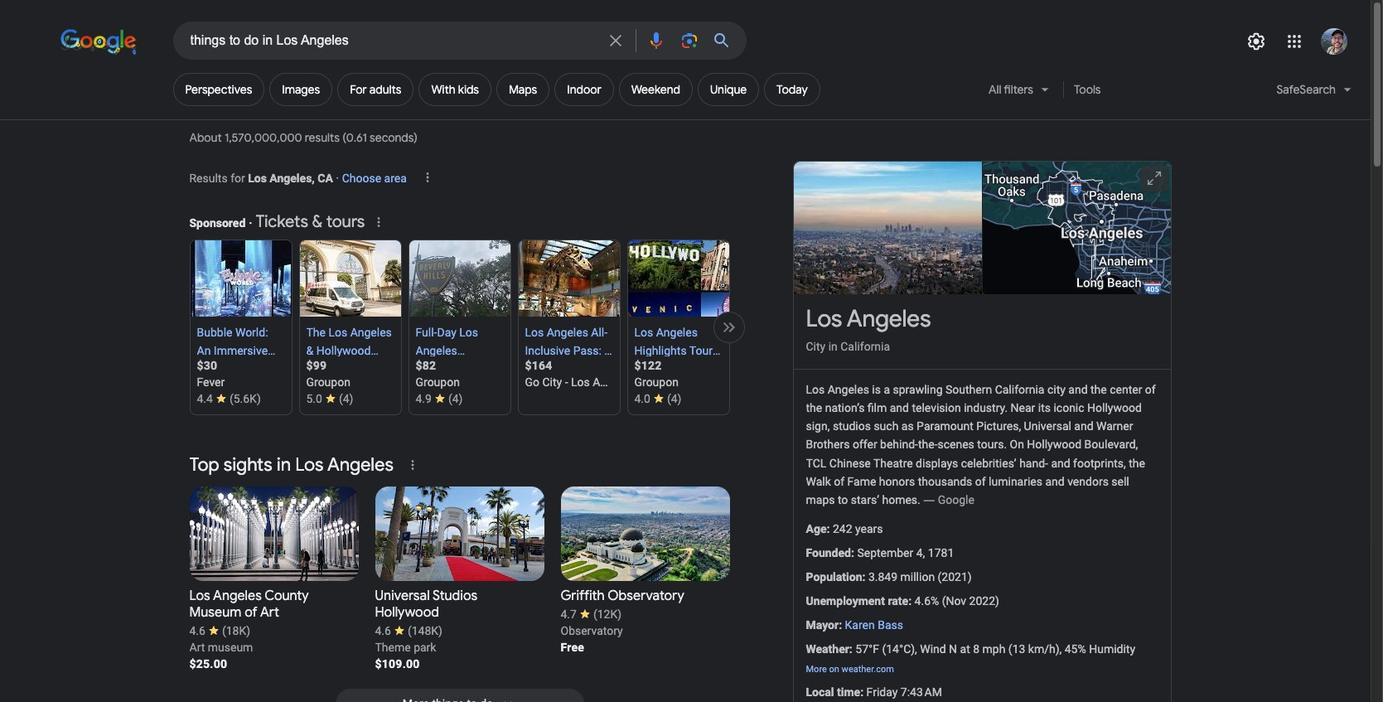 Task type: describe. For each thing, give the bounding box(es) containing it.
rated 4.0 out of 5, image
[[654, 394, 664, 406]]

unemployment rate link
[[806, 595, 909, 608]]

with
[[432, 82, 456, 97]]

celebrities'
[[962, 457, 1017, 470]]

: for 3.849 million
[[863, 571, 866, 584]]

los angeles is a sprawling southern california city and the center of the nation's film and television industry. near its iconic hollywood sign, studios such as paramount pictures, universal and warner brothers offer behind-the-scenes tours. on hollywood boulevard, tcl chinese theatre displays celebrities' hand- and footprints, the walk of fame honors thousands of luminaries and vendors sell maps to stars' homes.
[[806, 383, 1157, 506]]

iconic
[[1054, 402, 1085, 415]]

rated 4.6 out of 5, image
[[209, 626, 219, 638]]

and right hand- at the bottom of page
[[1052, 457, 1071, 470]]

of right center
[[1146, 383, 1157, 396]]

rate
[[888, 595, 909, 608]]

rated 4.7 out of 5, image
[[580, 610, 590, 621]]

brothers
[[806, 438, 850, 451]]

1781
[[929, 546, 955, 560]]

at
[[961, 643, 971, 656]]

theatre
[[874, 457, 914, 470]]

griffith observatory image
[[561, 487, 730, 581]]

angeles inside the $164 go city - los angeles
[[593, 376, 635, 389]]

unemployment
[[806, 595, 886, 608]]

(4) for $122 groupon
[[667, 392, 682, 405]]

kids
[[458, 82, 479, 97]]

in inside los angeles city in california
[[829, 340, 838, 353]]

groupon for $99
[[306, 376, 351, 389]]

(0.61
[[343, 130, 367, 145]]

search by voice image
[[646, 31, 666, 51]]

television
[[913, 402, 962, 415]]

seconds)
[[370, 130, 418, 145]]

city
[[1048, 383, 1066, 396]]

hollywood inside universal studios hollywood
[[375, 604, 440, 621]]

choose
[[342, 172, 382, 185]]

rated 4.9 out of 5, image
[[435, 394, 445, 406]]

ca
[[318, 172, 333, 185]]

county
[[265, 588, 309, 604]]

scenes
[[938, 438, 975, 451]]

hand-
[[1020, 457, 1049, 470]]

today link
[[765, 73, 821, 106]]

museum
[[189, 604, 242, 621]]

nation's
[[826, 402, 865, 415]]

pictures,
[[977, 420, 1022, 433]]

to
[[838, 493, 849, 506]]

·
[[249, 216, 253, 230]]

cdn.britannica.com/22/154122 050 b1d0a7fd/skyline ... image
[[788, 162, 989, 294]]

Search search field
[[190, 32, 596, 52]]

(5.6k)
[[230, 392, 261, 405]]

weather link
[[806, 643, 850, 656]]

of up to
[[834, 475, 845, 488]]

: for 242 years
[[827, 522, 830, 536]]

$99
[[306, 359, 327, 372]]

karen bass link
[[845, 619, 904, 632]]

on
[[1010, 438, 1025, 451]]

population : 3.849 million (2021)
[[806, 571, 972, 584]]

mayor : karen bass
[[806, 619, 904, 632]]

art museum $25.00
[[189, 641, 253, 671]]

safesearch button
[[1267, 73, 1362, 113]]

2 horizontal spatial the
[[1130, 457, 1146, 470]]

los inside los angeles city in california
[[806, 304, 843, 334]]

stars'
[[851, 493, 880, 506]]

studios
[[833, 420, 871, 433]]

luminaries
[[989, 475, 1043, 488]]

unique
[[711, 82, 747, 97]]

$109.00
[[375, 658, 420, 671]]

(18k)
[[222, 624, 250, 638]]

57°f
[[856, 643, 880, 656]]

-
[[565, 376, 568, 389]]

search by image image
[[680, 31, 699, 51]]

city for $164
[[543, 376, 562, 389]]

los inside los angeles county museum of art
[[189, 588, 210, 604]]

rated 4.6 out of 5, image
[[395, 626, 405, 638]]

perspectives
[[185, 82, 252, 97]]

: left '4.6%'
[[909, 595, 912, 608]]

results for los angeles, ca ∙ choose area
[[189, 172, 407, 185]]

seasonal holidays 2023 image
[[60, 28, 136, 56]]

choose area button
[[342, 155, 407, 195]]

art inside art museum $25.00
[[189, 641, 205, 654]]

angeles for los angeles city in california
[[847, 304, 932, 334]]

industry.
[[964, 402, 1008, 415]]

for adults link
[[338, 73, 414, 106]]

4,
[[917, 546, 926, 560]]

tickets & tours heading
[[189, 211, 365, 233]]

$30
[[197, 359, 217, 372]]

weekend link
[[619, 73, 693, 106]]

indoor
[[567, 82, 602, 97]]

all
[[989, 82, 1002, 97]]

boulevard,
[[1085, 438, 1139, 451]]

perspectives link
[[173, 73, 265, 106]]

its
[[1039, 402, 1051, 415]]

: left friday
[[861, 685, 864, 699]]

homes.
[[883, 493, 921, 506]]

los angeles county museum of art
[[189, 588, 309, 621]]

age
[[806, 522, 827, 536]]

of inside los angeles county museum of art
[[245, 604, 258, 621]]

km/h),
[[1029, 643, 1062, 656]]

of down celebrities'
[[976, 475, 986, 488]]

sell
[[1112, 475, 1130, 488]]

chinese
[[830, 457, 871, 470]]

universal studios hollywood image
[[375, 487, 544, 581]]

about
[[189, 130, 222, 145]]

results
[[305, 130, 340, 145]]

museum
[[208, 641, 253, 654]]

rated 4.4 out of 5, image
[[216, 394, 226, 406]]

bass
[[878, 619, 904, 632]]

a
[[884, 383, 891, 396]]

sign,
[[806, 420, 830, 433]]

mayor
[[806, 619, 839, 632]]

4.0
[[635, 392, 651, 405]]

4.6 for universal studios hollywood
[[375, 624, 391, 638]]

universal inside los angeles is a sprawling southern california city and the center of the nation's film and television industry. near its iconic hollywood sign, studios such as paramount pictures, universal and warner brothers offer behind-the-scenes tours. on hollywood boulevard, tcl chinese theatre displays celebrities' hand- and footprints, the walk of fame honors thousands of luminaries and vendors sell maps to stars' homes.
[[1025, 420, 1072, 433]]

los angeles county museum of art image
[[189, 487, 359, 581]]

wind
[[921, 643, 947, 656]]

offer
[[853, 438, 878, 451]]

universal inside universal studios hollywood
[[375, 588, 430, 604]]

california inside los angeles city in california
[[841, 340, 891, 353]]

all filters button
[[979, 73, 1061, 113]]

local
[[806, 685, 835, 699]]



Task type: vqa. For each thing, say whether or not it's contained in the screenshot.
send to the right
no



Task type: locate. For each thing, give the bounding box(es) containing it.
(2021)
[[938, 571, 972, 584]]

: for karen
[[839, 619, 843, 632]]

45%
[[1065, 643, 1087, 656]]

1 horizontal spatial city
[[806, 340, 826, 353]]

1 vertical spatial art
[[189, 641, 205, 654]]

1 vertical spatial observatory
[[561, 624, 623, 638]]

local time : friday 7:43 am
[[806, 685, 943, 699]]

hollywood up hand- at the bottom of page
[[1028, 438, 1082, 451]]

hollywood
[[1088, 402, 1143, 415], [1028, 438, 1082, 451], [375, 604, 440, 621]]

angeles,
[[270, 172, 315, 185]]

such
[[874, 420, 899, 433]]

1 vertical spatial city
[[543, 376, 562, 389]]

groupon for $82
[[416, 376, 460, 389]]

about 1,570,000,000 results (0.61 seconds)
[[189, 130, 420, 145]]

theme park $109.00
[[375, 641, 437, 671]]

0 horizontal spatial (4)
[[339, 392, 354, 405]]

population link
[[806, 571, 863, 584]]

:
[[827, 522, 830, 536], [852, 546, 855, 560], [863, 571, 866, 584], [909, 595, 912, 608], [839, 619, 843, 632], [850, 643, 853, 656], [861, 685, 864, 699]]

: left karen
[[839, 619, 843, 632]]

1,570,000,000
[[225, 130, 302, 145]]

tools button
[[1067, 73, 1109, 106]]

universal
[[1025, 420, 1072, 433], [375, 588, 430, 604]]

and down hand- at the bottom of page
[[1046, 475, 1065, 488]]

(13
[[1009, 643, 1026, 656]]

2 horizontal spatial groupon
[[635, 376, 679, 389]]

fever
[[197, 376, 225, 389]]

0 vertical spatial city
[[806, 340, 826, 353]]

: left 57°f
[[850, 643, 853, 656]]

0 horizontal spatial the
[[806, 402, 823, 415]]

: up unemployment rate link at the bottom right
[[863, 571, 866, 584]]

3 groupon from the left
[[635, 376, 679, 389]]

and up as
[[890, 402, 910, 415]]

hollywood up warner
[[1088, 402, 1143, 415]]

california
[[841, 340, 891, 353], [996, 383, 1045, 396]]

on
[[830, 664, 840, 675]]

warner
[[1097, 420, 1134, 433]]

los angeles city in california
[[806, 304, 932, 353]]

(4)
[[339, 392, 354, 405], [449, 392, 463, 405], [667, 392, 682, 405]]

242 years
[[833, 522, 884, 536]]

groupon
[[306, 376, 351, 389], [416, 376, 460, 389], [635, 376, 679, 389]]

angeles up "(18k)"
[[213, 588, 262, 604]]

griffith observatory
[[561, 588, 685, 604]]

the up sell
[[1130, 457, 1146, 470]]

art inside los angeles county museum of art
[[260, 604, 280, 621]]

angeles left $122 groupon
[[593, 376, 635, 389]]

of up "(18k)"
[[245, 604, 258, 621]]

1 horizontal spatial the
[[1091, 383, 1108, 396]]

california up is
[[841, 340, 891, 353]]

art up $25.00
[[189, 641, 205, 654]]

displays
[[916, 457, 959, 470]]

3.849 million
[[869, 571, 935, 584]]

vendors
[[1068, 475, 1109, 488]]

weather : 57°f (14°c), wind n at 8 mph (13 km/h), 45% humidity more on weather.com
[[806, 643, 1136, 675]]

groupon up the rated 5.0 out of 5, image
[[306, 376, 351, 389]]

and
[[1069, 383, 1088, 396], [890, 402, 910, 415], [1075, 420, 1094, 433], [1052, 457, 1071, 470], [1046, 475, 1065, 488]]

karen
[[845, 619, 875, 632]]

universal up rated 4.6 out of 5, icon
[[375, 588, 430, 604]]

groupon up rated 4.0 out of 5, icon
[[635, 376, 679, 389]]

maps link
[[497, 73, 550, 106]]

near
[[1011, 402, 1036, 415]]

(4) for $82 groupon
[[449, 392, 463, 405]]

2 horizontal spatial hollywood
[[1088, 402, 1143, 415]]

observatory up (12k)
[[608, 588, 685, 604]]

is
[[873, 383, 881, 396]]

and up iconic
[[1069, 383, 1088, 396]]

art right museum
[[260, 604, 280, 621]]

more on weather.com link
[[806, 664, 895, 675]]

4.6 for los angeles county museum of art
[[189, 624, 206, 638]]

0 horizontal spatial hollywood
[[375, 604, 440, 621]]

2 vertical spatial the
[[1130, 457, 1146, 470]]

groupon up rated 4.9 out of 5, image
[[416, 376, 460, 389]]

0 vertical spatial california
[[841, 340, 891, 353]]

studios
[[433, 588, 478, 604]]

(148k)
[[408, 624, 443, 638]]

thousands
[[919, 475, 973, 488]]

4.6%
[[915, 595, 940, 608]]

4.9
[[416, 392, 432, 405]]

city
[[806, 340, 826, 353], [543, 376, 562, 389]]

1 (4) from the left
[[339, 392, 354, 405]]

0 horizontal spatial california
[[841, 340, 891, 353]]

local time link
[[806, 685, 861, 699]]

5.0
[[306, 392, 323, 405]]

: inside weather : 57°f (14°c), wind n at 8 mph (13 km/h), 45% humidity more on weather.com
[[850, 643, 853, 656]]

2 horizontal spatial (4)
[[667, 392, 682, 405]]

city inside the $164 go city - los angeles
[[543, 376, 562, 389]]

1 vertical spatial california
[[996, 383, 1045, 396]]

0 vertical spatial the
[[1091, 383, 1108, 396]]

1 horizontal spatial 4.6
[[375, 624, 391, 638]]

0 horizontal spatial in
[[277, 454, 291, 477]]

$122
[[635, 359, 662, 372]]

― google
[[921, 493, 975, 506]]

area
[[384, 172, 407, 185]]

go
[[525, 376, 540, 389]]

rated 5.0 out of 5, image
[[326, 394, 336, 406]]

sights
[[224, 454, 273, 477]]

2 vertical spatial hollywood
[[375, 604, 440, 621]]

in
[[829, 340, 838, 353], [277, 454, 291, 477]]

angeles inside los angeles city in california
[[847, 304, 932, 334]]

filters
[[1004, 82, 1034, 97]]

angeles up the nation's
[[828, 383, 870, 396]]

city left the - at the left bottom of page
[[543, 376, 562, 389]]

1 horizontal spatial california
[[996, 383, 1045, 396]]

(4) for $99 groupon
[[339, 392, 354, 405]]

0 horizontal spatial art
[[189, 641, 205, 654]]

founded : september 4, 1781
[[806, 546, 955, 560]]

1 vertical spatial in
[[277, 454, 291, 477]]

$122 groupon
[[635, 359, 679, 389]]

0 vertical spatial art
[[260, 604, 280, 621]]

1 horizontal spatial in
[[829, 340, 838, 353]]

city for los
[[806, 340, 826, 353]]

paramount
[[917, 420, 974, 433]]

: down 242 years
[[852, 546, 855, 560]]

footprints,
[[1074, 457, 1127, 470]]

1 vertical spatial the
[[806, 402, 823, 415]]

the left center
[[1091, 383, 1108, 396]]

0 vertical spatial hollywood
[[1088, 402, 1143, 415]]

1 horizontal spatial (4)
[[449, 392, 463, 405]]

2 4.6 from the left
[[375, 624, 391, 638]]

4.6 left rated 4.6 out of 5, icon
[[375, 624, 391, 638]]

$82 groupon
[[416, 359, 460, 389]]

free
[[561, 641, 585, 654]]

los inside the $164 go city - los angeles
[[571, 376, 590, 389]]

angeles down the rated 5.0 out of 5, image
[[328, 454, 394, 477]]

friday
[[867, 685, 898, 699]]

in right the sights
[[277, 454, 291, 477]]

(4) right rated 4.9 out of 5, image
[[449, 392, 463, 405]]

california up near
[[996, 383, 1045, 396]]

park
[[414, 641, 437, 654]]

the up sign,
[[806, 402, 823, 415]]

center
[[1110, 383, 1143, 396]]

weekend
[[632, 82, 681, 97]]

unemployment rate : 4.6% (nov 2022)
[[806, 595, 1000, 608]]

california inside los angeles is a sprawling southern california city and the center of the nation's film and television industry. near its iconic hollywood sign, studios such as paramount pictures, universal and warner brothers offer behind-the-scenes tours. on hollywood boulevard, tcl chinese theatre displays celebrities' hand- and footprints, the walk of fame honors thousands of luminaries and vendors sell maps to stars' homes.
[[996, 383, 1045, 396]]

universal down "its"
[[1025, 420, 1072, 433]]

1 4.6 from the left
[[189, 624, 206, 638]]

0 vertical spatial observatory
[[608, 588, 685, 604]]

8
[[974, 643, 980, 656]]

0 horizontal spatial universal
[[375, 588, 430, 604]]

∙
[[336, 172, 339, 185]]

los inside los angeles is a sprawling southern california city and the center of the nation's film and television industry. near its iconic hollywood sign, studios such as paramount pictures, universal and warner brothers offer behind-the-scenes tours. on hollywood boulevard, tcl chinese theatre displays celebrities' hand- and footprints, the walk of fame honors thousands of luminaries and vendors sell maps to stars' homes.
[[806, 383, 825, 396]]

0 vertical spatial in
[[829, 340, 838, 353]]

all filters
[[989, 82, 1034, 97]]

for
[[231, 172, 245, 185]]

hollywood up rated 4.6 out of 5, icon
[[375, 604, 440, 621]]

1 vertical spatial universal
[[375, 588, 430, 604]]

0 vertical spatial universal
[[1025, 420, 1072, 433]]

1 horizontal spatial universal
[[1025, 420, 1072, 433]]

groupon for $122
[[635, 376, 679, 389]]

$99 groupon
[[306, 359, 351, 389]]

the
[[1091, 383, 1108, 396], [806, 402, 823, 415], [1130, 457, 1146, 470]]

3 (4) from the left
[[667, 392, 682, 405]]

0 horizontal spatial city
[[543, 376, 562, 389]]

sponsored
[[189, 216, 246, 230]]

0 horizontal spatial 4.6
[[189, 624, 206, 638]]

0 horizontal spatial groupon
[[306, 376, 351, 389]]

angeles
[[847, 304, 932, 334], [593, 376, 635, 389], [828, 383, 870, 396], [328, 454, 394, 477], [213, 588, 262, 604]]

tours
[[327, 211, 365, 232]]

humidity
[[1090, 643, 1136, 656]]

film
[[868, 402, 887, 415]]

1 groupon from the left
[[306, 376, 351, 389]]

angeles inside los angeles county museum of art
[[213, 588, 262, 604]]

1 horizontal spatial hollywood
[[1028, 438, 1082, 451]]

1 horizontal spatial groupon
[[416, 376, 460, 389]]

2 groupon from the left
[[416, 376, 460, 389]]

1 vertical spatial hollywood
[[1028, 438, 1082, 451]]

unique link
[[698, 73, 760, 106]]

maps
[[509, 82, 538, 97]]

angeles inside los angeles is a sprawling southern california city and the center of the nation's film and television industry. near its iconic hollywood sign, studios such as paramount pictures, universal and warner brothers offer behind-the-scenes tours. on hollywood boulevard, tcl chinese theatre displays celebrities' hand- and footprints, the walk of fame honors thousands of luminaries and vendors sell maps to stars' homes.
[[828, 383, 870, 396]]

and down iconic
[[1075, 420, 1094, 433]]

tickets
[[256, 211, 308, 232]]

top sights in los angeles
[[189, 454, 394, 477]]

angeles for los angeles is a sprawling southern california city and the center of the nation's film and television industry. near its iconic hollywood sign, studios such as paramount pictures, universal and warner brothers offer behind-the-scenes tours. on hollywood boulevard, tcl chinese theatre displays celebrities' hand- and footprints, the walk of fame honors thousands of luminaries and vendors sell maps to stars' homes.
[[828, 383, 870, 396]]

&
[[312, 211, 323, 232]]

4.6 left rated 4.6 out of 5, image
[[189, 624, 206, 638]]

: up founded link
[[827, 522, 830, 536]]

1 horizontal spatial art
[[260, 604, 280, 621]]

$164
[[525, 359, 553, 372]]

in up the nation's
[[829, 340, 838, 353]]

: for september
[[852, 546, 855, 560]]

(4) right rated 4.0 out of 5, icon
[[667, 392, 682, 405]]

angeles up a
[[847, 304, 932, 334]]

: for 57°f
[[850, 643, 853, 656]]

city inside los angeles city in california
[[806, 340, 826, 353]]

(4) right the rated 5.0 out of 5, image
[[339, 392, 354, 405]]

observatory down rated 4.7 out of 5, image
[[561, 624, 623, 638]]

2 (4) from the left
[[449, 392, 463, 405]]

honors
[[880, 475, 916, 488]]

images link
[[270, 73, 333, 106]]

map of los angeles image
[[983, 162, 1171, 294]]

observatory
[[608, 588, 685, 604], [561, 624, 623, 638]]

today
[[777, 82, 808, 97]]

None search field
[[0, 21, 747, 60]]

city up the nation's
[[806, 340, 826, 353]]

safesearch
[[1277, 82, 1337, 97]]

maps
[[806, 493, 835, 506]]

angeles for los angeles county museum of art
[[213, 588, 262, 604]]



